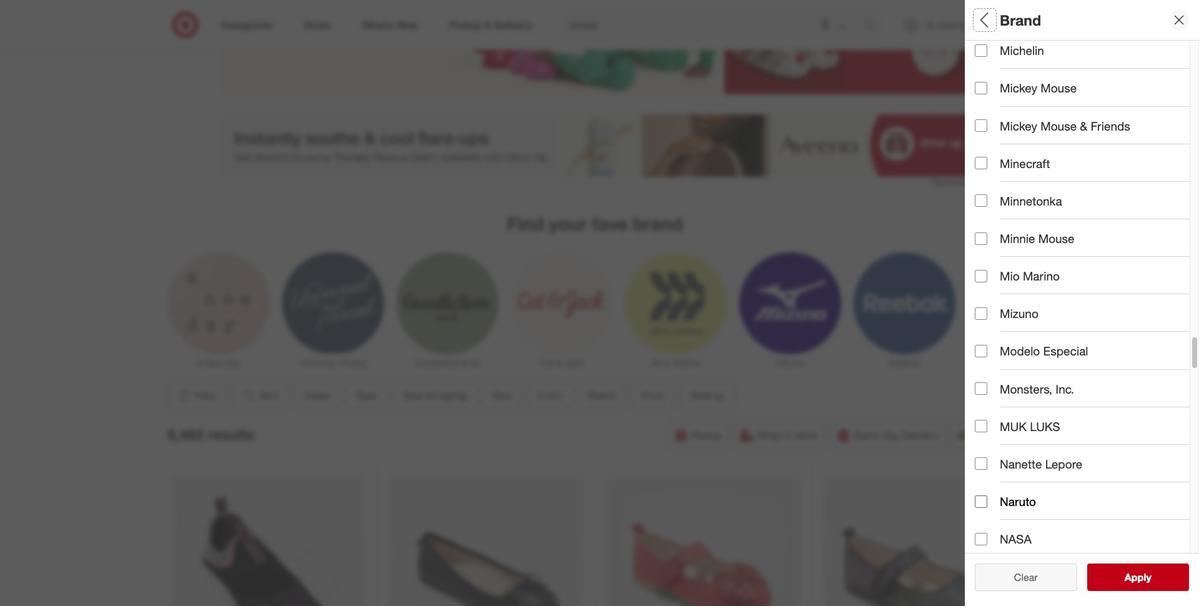 Task type: describe. For each thing, give the bounding box(es) containing it.
0 horizontal spatial size grouping
[[403, 390, 467, 402]]

NASA checkbox
[[975, 533, 988, 545]]

friends
[[1091, 118, 1131, 133]]

0 horizontal spatial sold by button
[[680, 382, 735, 410]]

1 vertical spatial by
[[714, 390, 724, 402]]

goodfellow & co
[[414, 358, 481, 368]]

Naruto checkbox
[[975, 495, 988, 508]]

shop in store
[[758, 430, 818, 442]]

all
[[1035, 571, 1045, 584]]

a new day
[[197, 358, 240, 368]]

clear all button
[[975, 564, 1078, 591]]

include
[[1000, 446, 1039, 460]]

out
[[1043, 446, 1060, 460]]

Mio Marino checkbox
[[975, 270, 988, 282]]

goodfellow & co link
[[396, 253, 498, 370]]

marino
[[1023, 269, 1060, 283]]

1 horizontal spatial sold by button
[[975, 347, 1200, 391]]

minnie mouse
[[1000, 231, 1075, 246]]

day inside a new day link
[[225, 358, 240, 368]]

advertisement region
[[220, 114, 970, 177]]

6,462 results
[[168, 426, 254, 443]]

0 horizontal spatial size grouping button
[[393, 382, 477, 410]]

shipping
[[975, 430, 1014, 442]]

1 vertical spatial type button
[[345, 382, 388, 410]]

mizuno image
[[740, 253, 841, 355]]

see results
[[1112, 571, 1165, 584]]

shipping button
[[952, 422, 1023, 450]]

0 horizontal spatial deals
[[305, 390, 330, 402]]

muk
[[1000, 419, 1027, 433]]

1 vertical spatial brand button
[[578, 382, 626, 410]]

minnetonka
[[1000, 194, 1063, 208]]

0 horizontal spatial price button
[[631, 382, 675, 410]]

cat & jack image
[[511, 253, 613, 355]]

results for see results
[[1133, 571, 1165, 584]]

cat
[[541, 358, 554, 368]]

muk luks
[[1000, 419, 1061, 433]]

Minnetonka checkbox
[[975, 195, 988, 207]]

MUK LUKS checkbox
[[975, 420, 988, 433]]

1 horizontal spatial price button
[[975, 303, 1200, 347]]

0 horizontal spatial sold by
[[690, 390, 724, 402]]

jack
[[565, 358, 583, 368]]

cat & jack link
[[511, 253, 613, 370]]

brand
[[633, 213, 683, 235]]

same day delivery
[[854, 430, 939, 442]]

all filters dialog
[[965, 0, 1200, 606]]

find
[[507, 213, 544, 235]]

monsters, inc.
[[1000, 382, 1075, 396]]

asics link
[[968, 253, 1070, 370]]

cat & jack
[[541, 358, 583, 368]]

universal thread link
[[282, 253, 384, 370]]

sort button
[[231, 382, 289, 410]]

monsters,
[[1000, 382, 1053, 396]]

store
[[795, 430, 818, 442]]

pickup button
[[669, 422, 730, 450]]

mio marino
[[1000, 269, 1060, 283]]

search button
[[859, 11, 889, 41]]

sort
[[259, 390, 278, 402]]

filters
[[997, 11, 1035, 29]]

& for cat & jack
[[557, 358, 562, 368]]

modelo
[[1000, 344, 1041, 358]]

mickey for mickey mouse
[[1000, 81, 1038, 95]]

a
[[197, 358, 203, 368]]

reebok image
[[854, 253, 956, 355]]

inc.
[[1056, 382, 1075, 396]]

day inside "same day delivery" button
[[883, 430, 900, 442]]

size grouping inside all filters dialog
[[975, 141, 1055, 155]]

luks
[[1031, 419, 1061, 433]]

nanette
[[1000, 457, 1043, 471]]

filter
[[195, 390, 217, 402]]

2 link
[[993, 11, 1020, 39]]

of
[[1063, 446, 1073, 460]]

universal
[[300, 358, 336, 368]]

find your fave brand
[[507, 213, 683, 235]]

apply button
[[1088, 564, 1190, 591]]

stock
[[1077, 446, 1106, 460]]

lepore
[[1046, 457, 1083, 471]]

a new day image
[[168, 253, 270, 355]]

0 vertical spatial deals button
[[975, 41, 1200, 84]]

mizuno link
[[740, 253, 841, 370]]

all filters
[[975, 11, 1035, 29]]

1 vertical spatial color button
[[527, 382, 573, 410]]

asics
[[1009, 358, 1029, 368]]

thread
[[339, 358, 366, 368]]

shop
[[758, 430, 782, 442]]

type inside all filters dialog
[[975, 97, 1002, 112]]

0 horizontal spatial type
[[356, 390, 377, 402]]

shop in store button
[[735, 422, 826, 450]]

modelo especial
[[1000, 344, 1089, 358]]

see
[[1112, 571, 1130, 584]]

same day delivery button
[[831, 422, 947, 450]]

clear all
[[1008, 571, 1045, 584]]

& for goodfellow & co
[[461, 358, 467, 368]]

all for all in motion
[[652, 358, 661, 368]]

1 vertical spatial sold
[[690, 390, 711, 402]]

search
[[859, 20, 889, 32]]

mizuno inside mizuno link
[[776, 358, 805, 368]]

in
[[785, 430, 792, 442]]

fpo/apo
[[975, 403, 1029, 418]]

price inside all filters dialog
[[975, 316, 1005, 330]]



Task type: locate. For each thing, give the bounding box(es) containing it.
sold inside all filters dialog
[[975, 360, 1001, 374]]

0 vertical spatial size button
[[975, 172, 1200, 216]]

1 horizontal spatial day
[[883, 430, 900, 442]]

for
[[403, 5, 417, 19]]

results right 6,462
[[208, 426, 254, 443]]

0 horizontal spatial &
[[461, 358, 467, 368]]

sponsored
[[933, 177, 970, 187]]

universal thread image
[[282, 253, 384, 355]]

&
[[1081, 118, 1088, 133], [461, 358, 467, 368], [557, 358, 562, 368]]

mizuno inside brand dialog
[[1000, 306, 1039, 321]]

0 vertical spatial type
[[975, 97, 1002, 112]]

Mickey Mouse & Friends checkbox
[[975, 119, 988, 132]]

1 horizontal spatial color button
[[975, 216, 1200, 259]]

1 horizontal spatial type
[[975, 97, 1002, 112]]

1 vertical spatial type
[[356, 390, 377, 402]]

price
[[975, 316, 1005, 330], [641, 390, 664, 402]]

clear button
[[975, 564, 1078, 591]]

by up pickup
[[714, 390, 724, 402]]

0 vertical spatial mouse
[[1041, 81, 1077, 95]]

1 vertical spatial size grouping
[[403, 390, 467, 402]]

price down "in"
[[641, 390, 664, 402]]

toddler girls' melanie dressy ballet flats - cat & jack™ red image
[[607, 477, 800, 606], [607, 477, 800, 606]]

1 vertical spatial mickey
[[1000, 118, 1038, 133]]

1 vertical spatial size button
[[482, 382, 522, 410]]

1 vertical spatial price button
[[631, 382, 675, 410]]

type
[[975, 97, 1002, 112], [356, 390, 377, 402]]

1 horizontal spatial size grouping button
[[975, 128, 1200, 172]]

results for 6,462 results
[[208, 426, 254, 443]]

deals inside all filters dialog
[[975, 54, 1007, 68]]

0 vertical spatial sold
[[975, 360, 1001, 374]]

results inside see results button
[[1133, 571, 1165, 584]]

goodfellow
[[414, 358, 459, 368]]

clear for clear
[[1015, 571, 1038, 584]]

fpo/apo button
[[975, 391, 1200, 434]]

1 horizontal spatial color
[[975, 228, 1006, 243]]

speedo women's surf strider water shoes image
[[172, 477, 365, 606], [172, 477, 365, 606]]

2
[[1012, 13, 1015, 21]]

results right see
[[1133, 571, 1165, 584]]

& inside brand dialog
[[1081, 118, 1088, 133]]

sold down modelo especial option
[[975, 360, 1001, 374]]

reebok link
[[854, 253, 956, 370]]

Minecraft checkbox
[[975, 157, 988, 170]]

brand
[[1000, 11, 1042, 29], [975, 272, 1010, 287], [588, 390, 615, 402]]

fave
[[592, 213, 628, 235]]

by down modelo
[[1004, 360, 1017, 374]]

0 horizontal spatial size button
[[482, 382, 522, 410]]

& left co
[[461, 358, 467, 368]]

by inside all filters dialog
[[1004, 360, 1017, 374]]

mio
[[1000, 269, 1020, 283]]

0 horizontal spatial mizuno
[[776, 358, 805, 368]]

1 vertical spatial color
[[538, 390, 562, 402]]

minnie
[[1000, 231, 1036, 246]]

0 vertical spatial brand button
[[975, 259, 1200, 303]]

color button down cat
[[527, 382, 573, 410]]

1 horizontal spatial sold by
[[975, 360, 1017, 374]]

0 horizontal spatial grouping
[[425, 390, 467, 402]]

1 horizontal spatial by
[[1004, 360, 1017, 374]]

universal thread
[[300, 358, 366, 368]]

0 horizontal spatial by
[[714, 390, 724, 402]]

0 vertical spatial mickey
[[1000, 81, 1038, 95]]

price button
[[975, 303, 1200, 347], [631, 382, 675, 410]]

0 horizontal spatial type button
[[345, 382, 388, 410]]

Minnie Mouse checkbox
[[975, 232, 988, 245]]

pickup
[[692, 430, 722, 442]]

0 horizontal spatial brand button
[[578, 382, 626, 410]]

1 horizontal spatial sold
[[975, 360, 1001, 374]]

asics image
[[968, 253, 1070, 355]]

1 horizontal spatial type button
[[975, 84, 1200, 128]]

1 vertical spatial brand
[[975, 272, 1010, 287]]

1 vertical spatial day
[[883, 430, 900, 442]]

mizuno up modelo
[[1000, 306, 1039, 321]]

1 horizontal spatial size button
[[975, 172, 1200, 216]]

see results button
[[1088, 564, 1190, 591]]

size grouping
[[975, 141, 1055, 155], [403, 390, 467, 402]]

mickey for mickey mouse & friends
[[1000, 118, 1038, 133]]

What can we help you find? suggestions appear below search field
[[563, 11, 868, 39]]

1 vertical spatial results
[[1133, 571, 1165, 584]]

sold by down modelo especial option
[[975, 360, 1017, 374]]

0 vertical spatial mizuno
[[1000, 306, 1039, 321]]

with colorful holiday slippers for all.
[[248, 5, 435, 19]]

toddler girls' anastasia dressy ballet flats - cat & jack™ image
[[825, 477, 1018, 606], [825, 477, 1018, 606]]

all in motion image
[[625, 253, 727, 355]]

deals up mickey mouse checkbox
[[975, 54, 1007, 68]]

0 horizontal spatial color
[[538, 390, 562, 402]]

color down minnetonka checkbox
[[975, 228, 1006, 243]]

apply
[[1125, 571, 1152, 584]]

0 horizontal spatial results
[[208, 426, 254, 443]]

1 vertical spatial mouse
[[1041, 118, 1077, 133]]

Mizuno checkbox
[[975, 307, 988, 320]]

mickey right mickey mouse checkbox
[[1000, 81, 1038, 95]]

1 horizontal spatial brand button
[[975, 259, 1200, 303]]

type down thread
[[356, 390, 377, 402]]

nanette lepore
[[1000, 457, 1083, 471]]

1 vertical spatial deals button
[[294, 382, 340, 410]]

2 vertical spatial mouse
[[1039, 231, 1075, 246]]

day right new
[[225, 358, 240, 368]]

mickey mouse
[[1000, 81, 1077, 95]]

a new day link
[[168, 253, 270, 370]]

brand button inside all filters dialog
[[975, 259, 1200, 303]]

1 mickey from the top
[[1000, 81, 1038, 95]]

Nanette Lepore checkbox
[[975, 458, 988, 470]]

0 vertical spatial deals
[[975, 54, 1007, 68]]

2 vertical spatial brand
[[588, 390, 615, 402]]

day right 'same'
[[883, 430, 900, 442]]

1 vertical spatial mizuno
[[776, 358, 805, 368]]

1 horizontal spatial size grouping
[[975, 141, 1055, 155]]

0 vertical spatial by
[[1004, 360, 1017, 374]]

clear for clear all
[[1008, 571, 1032, 584]]

0 vertical spatial day
[[225, 358, 240, 368]]

deals
[[975, 54, 1007, 68], [305, 390, 330, 402]]

0 vertical spatial grouping
[[1002, 141, 1055, 155]]

0 vertical spatial results
[[208, 426, 254, 443]]

1 horizontal spatial &
[[557, 358, 562, 368]]

size grouping up minecraft
[[975, 141, 1055, 155]]

all left "in"
[[652, 358, 661, 368]]

0 horizontal spatial deals button
[[294, 382, 340, 410]]

especial
[[1044, 344, 1089, 358]]

0 vertical spatial price
[[975, 316, 1005, 330]]

include out of stock
[[1000, 446, 1106, 460]]

clear down nasa
[[1015, 571, 1038, 584]]

sold
[[975, 360, 1001, 374], [690, 390, 711, 402]]

michelin
[[1000, 43, 1045, 58]]

color down cat
[[538, 390, 562, 402]]

1 vertical spatial sold by
[[690, 390, 724, 402]]

1 clear from the left
[[1008, 571, 1032, 584]]

grouping down goodfellow & co
[[425, 390, 467, 402]]

nasa
[[1000, 532, 1032, 546]]

1 horizontal spatial mizuno
[[1000, 306, 1039, 321]]

deals down universal
[[305, 390, 330, 402]]

clear left all
[[1008, 571, 1032, 584]]

all.
[[420, 5, 435, 19]]

& left friends
[[1081, 118, 1088, 133]]

sold by button
[[975, 347, 1200, 391], [680, 382, 735, 410]]

0 vertical spatial brand
[[1000, 11, 1042, 29]]

mouse for mickey mouse & friends
[[1041, 118, 1077, 133]]

all inside dialog
[[975, 11, 993, 29]]

size button
[[975, 172, 1200, 216], [482, 382, 522, 410]]

colorful
[[274, 5, 313, 19]]

1 vertical spatial size grouping button
[[393, 382, 477, 410]]

color inside all filters dialog
[[975, 228, 1006, 243]]

grouping inside all filters dialog
[[1002, 141, 1055, 155]]

same
[[854, 430, 880, 442]]

slippers
[[358, 5, 400, 19]]

minecraft
[[1000, 156, 1051, 170]]

brand dialog
[[965, 0, 1200, 606]]

naruto
[[1000, 494, 1037, 509]]

mouse right minnie
[[1039, 231, 1075, 246]]

grouping
[[1002, 141, 1055, 155], [425, 390, 467, 402]]

co
[[469, 358, 481, 368]]

sold by down motion
[[690, 390, 724, 402]]

all in motion link
[[625, 253, 727, 370]]

0 vertical spatial size grouping
[[975, 141, 1055, 155]]

& right cat
[[557, 358, 562, 368]]

by
[[1004, 360, 1017, 374], [714, 390, 724, 402]]

0 horizontal spatial sold
[[690, 390, 711, 402]]

mouse up mickey mouse & friends
[[1041, 81, 1077, 95]]

brand inside all filters dialog
[[975, 272, 1010, 287]]

filter button
[[168, 382, 226, 410]]

1 vertical spatial grouping
[[425, 390, 467, 402]]

2 mickey from the top
[[1000, 118, 1038, 133]]

all for all filters
[[975, 11, 993, 29]]

in
[[664, 358, 671, 368]]

2 horizontal spatial &
[[1081, 118, 1088, 133]]

your
[[549, 213, 587, 235]]

2 clear from the left
[[1015, 571, 1038, 584]]

0 horizontal spatial all
[[652, 358, 661, 368]]

mouse for minnie mouse
[[1039, 231, 1075, 246]]

1 vertical spatial price
[[641, 390, 664, 402]]

reebok
[[890, 358, 920, 368]]

sold by inside all filters dialog
[[975, 360, 1017, 374]]

mouse down mickey mouse
[[1041, 118, 1077, 133]]

0 vertical spatial color
[[975, 228, 1006, 243]]

size
[[975, 141, 999, 155], [975, 185, 999, 199], [403, 390, 422, 402], [493, 390, 512, 402]]

1 horizontal spatial grouping
[[1002, 141, 1055, 155]]

girls' diana slip-on ballet flats - cat & jack™ image
[[390, 477, 582, 606], [390, 477, 582, 606]]

all
[[975, 11, 993, 29], [652, 358, 661, 368]]

brand button
[[975, 259, 1200, 303], [578, 382, 626, 410]]

day
[[225, 358, 240, 368], [883, 430, 900, 442]]

1 horizontal spatial all
[[975, 11, 993, 29]]

0 vertical spatial price button
[[975, 303, 1200, 347]]

0 vertical spatial all
[[975, 11, 993, 29]]

results
[[208, 426, 254, 443], [1133, 571, 1165, 584]]

0 vertical spatial size grouping button
[[975, 128, 1200, 172]]

motion
[[673, 358, 700, 368]]

0 horizontal spatial price
[[641, 390, 664, 402]]

Modelo Especial checkbox
[[975, 345, 988, 357]]

delivery
[[903, 430, 939, 442]]

sold down motion
[[690, 390, 711, 402]]

mizuno
[[1000, 306, 1039, 321], [776, 358, 805, 368]]

all left 2
[[975, 11, 993, 29]]

Monsters, Inc. checkbox
[[975, 383, 988, 395]]

1 horizontal spatial deals button
[[975, 41, 1200, 84]]

with
[[248, 5, 270, 19]]

clear inside clear button
[[1015, 571, 1038, 584]]

1 vertical spatial deals
[[305, 390, 330, 402]]

mickey right "mickey mouse & friends" checkbox
[[1000, 118, 1038, 133]]

1 horizontal spatial results
[[1133, 571, 1165, 584]]

all in motion
[[652, 358, 700, 368]]

1 vertical spatial all
[[652, 358, 661, 368]]

price up modelo especial option
[[975, 316, 1005, 330]]

mickey mouse & friends
[[1000, 118, 1131, 133]]

1 horizontal spatial price
[[975, 316, 1005, 330]]

Include out of stock checkbox
[[975, 447, 988, 459]]

0 vertical spatial color button
[[975, 216, 1200, 259]]

new
[[205, 358, 223, 368]]

0 vertical spatial type button
[[975, 84, 1200, 128]]

1 horizontal spatial deals
[[975, 54, 1007, 68]]

Mickey Mouse checkbox
[[975, 82, 988, 94]]

mouse
[[1041, 81, 1077, 95], [1041, 118, 1077, 133], [1039, 231, 1075, 246]]

0 horizontal spatial color button
[[527, 382, 573, 410]]

grouping up minecraft
[[1002, 141, 1055, 155]]

0 vertical spatial sold by
[[975, 360, 1017, 374]]

clear inside clear all button
[[1008, 571, 1032, 584]]

goodfellow & co image
[[396, 253, 498, 355]]

size grouping down goodfellow
[[403, 390, 467, 402]]

mouse for mickey mouse
[[1041, 81, 1077, 95]]

mizuno down mizuno image
[[776, 358, 805, 368]]

0 horizontal spatial day
[[225, 358, 240, 368]]

type down mickey mouse checkbox
[[975, 97, 1002, 112]]

Michelin checkbox
[[975, 44, 988, 57]]

holiday
[[317, 5, 354, 19]]

brand inside brand dialog
[[1000, 11, 1042, 29]]

color button up marino
[[975, 216, 1200, 259]]



Task type: vqa. For each thing, say whether or not it's contained in the screenshot.
Universal
yes



